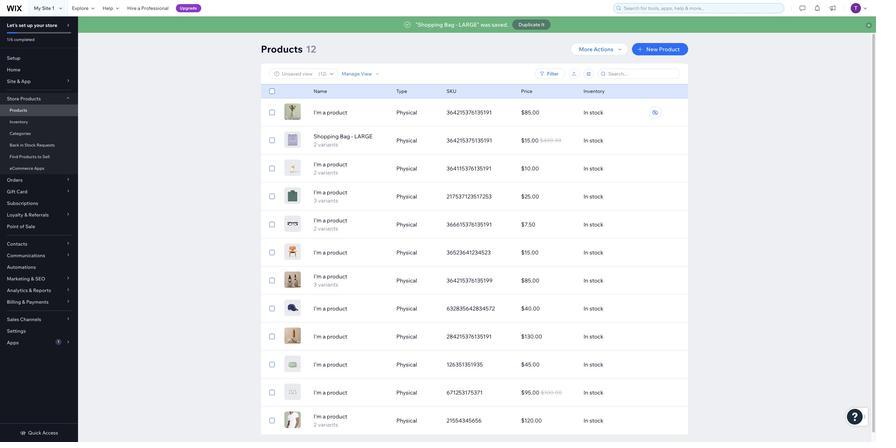 Task type: describe. For each thing, give the bounding box(es) containing it.
in stock for 36523641234523
[[584, 250, 604, 256]]

21554345656
[[447, 418, 482, 425]]

my site 1
[[34, 5, 54, 11]]

1 inside sidebar element
[[58, 340, 59, 345]]

i'm a product 2 variants for 21554345656
[[314, 414, 347, 429]]

marketing & seo
[[7, 276, 45, 282]]

ecommerce apps
[[10, 166, 44, 171]]

physical link for 21554345656
[[392, 413, 443, 430]]

duplicate it button
[[512, 20, 551, 30]]

communications button
[[0, 250, 78, 262]]

9 product from the top
[[327, 362, 347, 369]]

point of sale
[[7, 224, 35, 230]]

in stock link for 366615376135191
[[580, 217, 654, 233]]

- for large
[[351, 133, 353, 140]]

loyalty & referrals
[[7, 212, 49, 218]]

saved.
[[492, 21, 508, 28]]

stock
[[25, 143, 36, 148]]

product
[[659, 46, 680, 53]]

in for 21554345656
[[584, 418, 588, 425]]

method.
[[439, 21, 461, 28]]

stock for 671253175371
[[590, 390, 604, 397]]

3 for 364215376135199
[[314, 282, 317, 289]]

in for 36523641234523
[[584, 250, 588, 256]]

stock for 36523641234523
[[590, 250, 604, 256]]

6 i'm from the top
[[314, 273, 322, 280]]

in stock for 364215375135191
[[584, 137, 604, 144]]

stock for 364215376135191
[[590, 109, 604, 116]]

in stock link for 364215375135191
[[580, 132, 654, 149]]

in stock link for 364215376135199
[[580, 273, 654, 289]]

2 for 21554345656
[[314, 422, 317, 429]]

$7.50
[[521, 221, 535, 228]]

physical for 364215376135191
[[396, 109, 417, 116]]

671253175371
[[447, 390, 483, 397]]

4 i'm from the top
[[314, 217, 322, 224]]

7 product from the top
[[327, 306, 347, 313]]

1 vertical spatial apps
[[7, 340, 19, 346]]

& for site
[[17, 78, 20, 85]]

quick access button
[[20, 431, 58, 437]]

1 i'm from the top
[[314, 109, 322, 116]]

8 product from the top
[[327, 334, 347, 341]]

4 product from the top
[[327, 217, 347, 224]]

in for 632835642834572
[[584, 306, 588, 313]]

channels
[[20, 317, 41, 323]]

help button
[[99, 0, 123, 16]]

help
[[103, 5, 113, 11]]

physical for 366615376135191
[[396, 221, 417, 228]]

hire a professional
[[127, 5, 169, 11]]

( 12 )
[[319, 71, 327, 77]]

physical link for 364215375135191
[[392, 132, 443, 149]]

physical link for 36523641234523
[[392, 245, 443, 261]]

"shopping
[[416, 21, 443, 28]]

physical link for 671253175371
[[392, 385, 443, 402]]

categories
[[10, 131, 31, 136]]

i'm a product for 126351351935
[[314, 362, 347, 369]]

in stock for 364215376135191
[[584, 109, 604, 116]]

2 i'm from the top
[[314, 161, 322, 168]]

variants for 21554345656
[[318, 422, 338, 429]]

ecommerce
[[10, 166, 33, 171]]

new product button
[[632, 43, 688, 55]]

stock for 632835642834572
[[590, 306, 604, 313]]

point
[[7, 224, 19, 230]]

sales channels
[[7, 317, 41, 323]]

new
[[646, 46, 658, 53]]

products 12
[[261, 43, 316, 55]]

bag for "shopping
[[444, 21, 455, 28]]

haven't
[[362, 21, 381, 28]]

was
[[481, 21, 491, 28]]

type
[[396, 88, 407, 94]]

setup
[[7, 55, 20, 61]]

in for 126351351935
[[584, 362, 588, 369]]

5 i'm from the top
[[314, 250, 322, 256]]

2 inside shopping bag - large 2 variants
[[314, 141, 317, 148]]

3 product from the top
[[327, 189, 347, 196]]

in stock link for 364215376135191
[[580, 104, 654, 121]]

reports
[[33, 288, 51, 294]]

stock for 21554345656
[[590, 418, 604, 425]]

i'm a product for 632835642834572
[[314, 306, 347, 313]]

sale
[[25, 224, 35, 230]]

physical link for 284215376135191
[[392, 329, 443, 345]]

2 product from the top
[[327, 161, 347, 168]]

Search for tools, apps, help & more... field
[[622, 3, 782, 13]]

large"
[[459, 21, 479, 28]]

364215375135191
[[447, 137, 492, 144]]

find
[[10, 154, 18, 160]]

$85.00 link for 364215376135199
[[517, 273, 580, 289]]

back in stock requests link
[[0, 140, 78, 151]]

1/6 completed
[[7, 37, 35, 42]]

in for 671253175371
[[584, 390, 588, 397]]

$10.00
[[521, 165, 539, 172]]

variants for 366615376135191
[[318, 226, 338, 232]]

in stock for 366615376135191
[[584, 221, 604, 228]]

217537123517253
[[447, 193, 492, 200]]

site & app
[[7, 78, 31, 85]]

physical for 36523641234523
[[396, 250, 417, 256]]

"shopping bag - large" was saved. alert
[[78, 16, 876, 33]]

& for loyalty
[[24, 212, 28, 218]]

physical for 126351351935
[[396, 362, 417, 369]]

let's
[[7, 22, 18, 28]]

10 i'm from the top
[[314, 390, 322, 397]]

set
[[19, 22, 26, 28]]

671253175371 link
[[443, 385, 517, 402]]

126351351935
[[447, 362, 483, 369]]

of
[[20, 224, 24, 230]]

customers
[[462, 21, 490, 28]]

8 i'm from the top
[[314, 334, 322, 341]]

$130.00 link
[[517, 329, 580, 345]]

in stock link for 21554345656
[[580, 413, 654, 430]]

i'm a product link for 671253175371
[[310, 389, 392, 397]]

gift card button
[[0, 186, 78, 198]]

you.
[[544, 21, 555, 28]]

pay
[[534, 21, 543, 28]]

$499.99
[[540, 137, 562, 144]]

364215376135199 link
[[443, 273, 517, 289]]

automations
[[7, 265, 36, 271]]

364215375135191 link
[[443, 132, 517, 149]]

i'm a product 3 variants for 217537123517253
[[314, 189, 347, 204]]

filter
[[547, 71, 559, 77]]

$15.00 $499.99
[[521, 137, 562, 144]]

Search... field
[[606, 69, 678, 79]]

shopping bag - large 2 variants
[[314, 133, 373, 148]]

back
[[10, 143, 19, 148]]

hire
[[127, 5, 137, 11]]

36523641234523 link
[[443, 245, 517, 261]]

hire a professional link
[[123, 0, 173, 16]]

$120.00
[[521, 418, 542, 425]]

products inside dropdown button
[[20, 96, 41, 102]]

orders
[[7, 177, 23, 183]]

you haven't connected a payment method. customers won't be able to pay you. alert
[[78, 16, 876, 33]]

stock for 366615376135191
[[590, 221, 604, 228]]

more actions
[[579, 46, 614, 53]]

in stock link for 36523641234523
[[580, 245, 654, 261]]

i'm a product for 671253175371
[[314, 390, 347, 397]]

ecommerce apps link
[[0, 163, 78, 175]]

1 horizontal spatial site
[[42, 5, 51, 11]]

in for 284215376135191
[[584, 334, 588, 341]]

variants for 217537123517253
[[318, 198, 338, 204]]

i'm a product 2 variants for 364115376135191
[[314, 161, 347, 176]]

in stock link for 632835642834572
[[580, 301, 654, 317]]

9 i'm from the top
[[314, 362, 322, 369]]

stock for 364115376135191
[[590, 165, 604, 172]]

won't
[[492, 21, 506, 28]]

name
[[314, 88, 327, 94]]

in stock for 632835642834572
[[584, 306, 604, 313]]

364115376135191 link
[[443, 161, 517, 177]]

0 vertical spatial 1
[[52, 5, 54, 11]]

quick
[[28, 431, 41, 437]]

products link
[[0, 105, 78, 116]]



Task type: vqa. For each thing, say whether or not it's contained in the screenshot.


Task type: locate. For each thing, give the bounding box(es) containing it.
632835642834572 link
[[443, 301, 517, 317]]

$25.00
[[521, 193, 539, 200]]

7 in stock link from the top
[[580, 273, 654, 289]]

view
[[361, 71, 372, 77]]

364215376135199
[[447, 278, 493, 284]]

in stock for 126351351935
[[584, 362, 604, 369]]

1 vertical spatial 1
[[58, 340, 59, 345]]

10 in stock from the top
[[584, 362, 604, 369]]

2 2 from the top
[[314, 169, 317, 176]]

5 in from the top
[[584, 221, 588, 228]]

0 horizontal spatial -
[[351, 133, 353, 140]]

8 physical from the top
[[396, 306, 417, 313]]

- left large
[[351, 133, 353, 140]]

bag inside shopping bag - large 2 variants
[[340, 133, 350, 140]]

let's set up your store
[[7, 22, 57, 28]]

& inside billing & payments dropdown button
[[22, 300, 25, 306]]

2 vertical spatial i'm a product 2 variants
[[314, 414, 347, 429]]

$15.00 link
[[517, 245, 580, 261]]

in stock for 364115376135191
[[584, 165, 604, 172]]

& for analytics
[[29, 288, 32, 294]]

2 in from the top
[[584, 137, 588, 144]]

12 stock from the top
[[590, 418, 604, 425]]

2 in stock link from the top
[[580, 132, 654, 149]]

i'm a product
[[314, 109, 347, 116], [314, 250, 347, 256], [314, 306, 347, 313], [314, 334, 347, 341], [314, 362, 347, 369], [314, 390, 347, 397]]

to
[[527, 21, 532, 28], [37, 154, 42, 160]]

2 physical link from the top
[[392, 132, 443, 149]]

$120.00 link
[[517, 413, 580, 430]]

stock for 364215375135191
[[590, 137, 604, 144]]

products
[[261, 43, 303, 55], [20, 96, 41, 102], [10, 108, 27, 113], [19, 154, 37, 160]]

$85.00 for 364215376135199
[[521, 278, 540, 284]]

i'm a product link for 284215376135191
[[310, 333, 392, 341]]

3 physical link from the top
[[392, 161, 443, 177]]

5 stock from the top
[[590, 221, 604, 228]]

site & app button
[[0, 76, 78, 87]]

i'm a product link for 632835642834572
[[310, 305, 392, 313]]

11 in stock link from the top
[[580, 385, 654, 402]]

to left sell
[[37, 154, 42, 160]]

1 vertical spatial to
[[37, 154, 42, 160]]

in stock link for 217537123517253
[[580, 189, 654, 205]]

store
[[45, 22, 57, 28]]

1 horizontal spatial 12
[[320, 71, 325, 77]]

5 physical link from the top
[[392, 217, 443, 233]]

2 $85.00 link from the top
[[517, 273, 580, 289]]

7 in stock from the top
[[584, 278, 604, 284]]

a inside alert
[[411, 21, 414, 28]]

2
[[314, 141, 317, 148], [314, 169, 317, 176], [314, 226, 317, 232], [314, 422, 317, 429]]

0 vertical spatial $15.00
[[521, 137, 539, 144]]

12 for products 12
[[306, 43, 316, 55]]

i'm a product 3 variants for 364215376135199
[[314, 273, 347, 289]]

1 $15.00 from the top
[[521, 137, 539, 144]]

2 i'm a product link from the top
[[310, 249, 392, 257]]

in for 364215376135191
[[584, 109, 588, 116]]

actions
[[594, 46, 614, 53]]

setup link
[[0, 52, 78, 64]]

& inside site & app dropdown button
[[17, 78, 20, 85]]

1 vertical spatial $85.00
[[521, 278, 540, 284]]

364215376135191 link
[[443, 104, 517, 121]]

$95.00 $100.00
[[521, 390, 562, 397]]

store products
[[7, 96, 41, 102]]

in stock for 217537123517253
[[584, 193, 604, 200]]

& right loyalty
[[24, 212, 28, 218]]

physical for 217537123517253
[[396, 193, 417, 200]]

home
[[7, 67, 20, 73]]

upgrade
[[180, 5, 197, 11]]

6 product from the top
[[327, 273, 347, 280]]

5 i'm a product from the top
[[314, 362, 347, 369]]

1 3 from the top
[[314, 198, 317, 204]]

$15.00 down $7.50
[[521, 250, 539, 256]]

1 vertical spatial i'm a product 3 variants
[[314, 273, 347, 289]]

my
[[34, 5, 41, 11]]

store products button
[[0, 93, 78, 105]]

inventory
[[584, 88, 605, 94], [10, 119, 28, 125]]

variants for 364115376135191
[[318, 169, 338, 176]]

physical for 671253175371
[[396, 390, 417, 397]]

7 i'm from the top
[[314, 306, 322, 313]]

$25.00 link
[[517, 189, 580, 205]]

$15.00 for $15.00 $499.99
[[521, 137, 539, 144]]

apps down find products to sell 'link'
[[34, 166, 44, 171]]

i'm a product 2 variants for 366615376135191
[[314, 217, 347, 232]]

to inside the you haven't connected a payment method. customers won't be able to pay you. alert
[[527, 21, 532, 28]]

in
[[20, 143, 24, 148]]

4 i'm a product link from the top
[[310, 333, 392, 341]]

6 i'm a product link from the top
[[310, 389, 392, 397]]

$40.00 link
[[517, 301, 580, 317]]

& left app
[[17, 78, 20, 85]]

bag inside "alert"
[[444, 21, 455, 28]]

physical for 364115376135191
[[396, 165, 417, 172]]

1 horizontal spatial apps
[[34, 166, 44, 171]]

payment
[[415, 21, 438, 28]]

3 2 from the top
[[314, 226, 317, 232]]

3 for 217537123517253
[[314, 198, 317, 204]]

you
[[352, 21, 361, 28]]

3 in stock link from the top
[[580, 161, 654, 177]]

12 up unsaved view field
[[306, 43, 316, 55]]

0 vertical spatial -
[[456, 21, 458, 28]]

Unsaved view field
[[280, 69, 317, 79]]

in
[[584, 109, 588, 116], [584, 137, 588, 144], [584, 165, 588, 172], [584, 193, 588, 200], [584, 221, 588, 228], [584, 250, 588, 256], [584, 278, 588, 284], [584, 306, 588, 313], [584, 334, 588, 341], [584, 362, 588, 369], [584, 390, 588, 397], [584, 418, 588, 425]]

physical for 284215376135191
[[396, 334, 417, 341]]

a
[[138, 5, 140, 11], [411, 21, 414, 28], [323, 109, 326, 116], [323, 161, 326, 168], [323, 189, 326, 196], [323, 217, 326, 224], [323, 250, 326, 256], [323, 273, 326, 280], [323, 306, 326, 313], [323, 334, 326, 341], [323, 362, 326, 369], [323, 390, 326, 397], [323, 414, 326, 421]]

physical link for 632835642834572
[[392, 301, 443, 317]]

8 in stock from the top
[[584, 306, 604, 313]]

0 horizontal spatial 1
[[52, 5, 54, 11]]

1 horizontal spatial -
[[456, 21, 458, 28]]

variants inside shopping bag - large 2 variants
[[318, 141, 338, 148]]

2 for 364115376135191
[[314, 169, 317, 176]]

physical link for 364215376135199
[[392, 273, 443, 289]]

12 in from the top
[[584, 418, 588, 425]]

0 vertical spatial 3
[[314, 198, 317, 204]]

12
[[306, 43, 316, 55], [320, 71, 325, 77]]

i'm a product for 36523641234523
[[314, 250, 347, 256]]

billing & payments
[[7, 300, 49, 306]]

None checkbox
[[269, 109, 275, 117], [269, 137, 275, 145], [269, 221, 275, 229], [269, 305, 275, 313], [269, 389, 275, 397], [269, 417, 275, 425], [269, 109, 275, 117], [269, 137, 275, 145], [269, 221, 275, 229], [269, 305, 275, 313], [269, 389, 275, 397], [269, 417, 275, 425]]

1 product from the top
[[327, 109, 347, 116]]

products up products "link"
[[20, 96, 41, 102]]

1 $85.00 from the top
[[521, 109, 540, 116]]

apps
[[34, 166, 44, 171], [7, 340, 19, 346]]

in stock link for 364115376135191
[[580, 161, 654, 177]]

quick access
[[28, 431, 58, 437]]

9 stock from the top
[[590, 334, 604, 341]]

8 physical link from the top
[[392, 301, 443, 317]]

find products to sell link
[[0, 151, 78, 163]]

i'm a product link for 126351351935
[[310, 361, 392, 369]]

& inside loyalty & referrals popup button
[[24, 212, 28, 218]]

1 stock from the top
[[590, 109, 604, 116]]

2 for 366615376135191
[[314, 226, 317, 232]]

0 vertical spatial apps
[[34, 166, 44, 171]]

1 vertical spatial site
[[7, 78, 16, 85]]

12 in stock from the top
[[584, 418, 604, 425]]

be
[[507, 21, 514, 28]]

physical for 364215376135199
[[396, 278, 417, 284]]

7 physical from the top
[[396, 278, 417, 284]]

1 vertical spatial 3
[[314, 282, 317, 289]]

- for large"
[[456, 21, 458, 28]]

physical for 364215375135191
[[396, 137, 417, 144]]

0 vertical spatial 12
[[306, 43, 316, 55]]

sku
[[447, 88, 457, 94]]

1 i'm a product 3 variants from the top
[[314, 189, 347, 204]]

$15.00 left $499.99
[[521, 137, 539, 144]]

0 horizontal spatial inventory
[[10, 119, 28, 125]]

6 i'm a product from the top
[[314, 390, 347, 397]]

site inside dropdown button
[[7, 78, 16, 85]]

in for 217537123517253
[[584, 193, 588, 200]]

products up ecommerce apps
[[19, 154, 37, 160]]

4 in stock from the top
[[584, 193, 604, 200]]

variants
[[318, 141, 338, 148], [318, 169, 338, 176], [318, 198, 338, 204], [318, 226, 338, 232], [318, 282, 338, 289], [318, 422, 338, 429]]

& inside the marketing & seo popup button
[[31, 276, 34, 282]]

0 horizontal spatial site
[[7, 78, 16, 85]]

4 i'm a product from the top
[[314, 334, 347, 341]]

in for 364215376135199
[[584, 278, 588, 284]]

3 in from the top
[[584, 165, 588, 172]]

0 vertical spatial bag
[[444, 21, 455, 28]]

physical link for 364115376135191
[[392, 161, 443, 177]]

billing & payments button
[[0, 297, 78, 308]]

physical link
[[392, 104, 443, 121], [392, 132, 443, 149], [392, 161, 443, 177], [392, 189, 443, 205], [392, 217, 443, 233], [392, 245, 443, 261], [392, 273, 443, 289], [392, 301, 443, 317], [392, 329, 443, 345], [392, 357, 443, 373], [392, 385, 443, 402], [392, 413, 443, 430]]

2 physical from the top
[[396, 137, 417, 144]]

physical
[[396, 109, 417, 116], [396, 137, 417, 144], [396, 165, 417, 172], [396, 193, 417, 200], [396, 221, 417, 228], [396, 250, 417, 256], [396, 278, 417, 284], [396, 306, 417, 313], [396, 334, 417, 341], [396, 362, 417, 369], [396, 390, 417, 397], [396, 418, 417, 425]]

contacts button
[[0, 239, 78, 250]]

settings
[[7, 329, 26, 335]]

0 vertical spatial site
[[42, 5, 51, 11]]

physical link for 366615376135191
[[392, 217, 443, 233]]

1 physical link from the top
[[392, 104, 443, 121]]

$85.00 up $40.00 on the bottom of page
[[521, 278, 540, 284]]

1 down settings link
[[58, 340, 59, 345]]

3 in stock from the top
[[584, 165, 604, 172]]

0 horizontal spatial bag
[[340, 133, 350, 140]]

1 right the my
[[52, 5, 54, 11]]

None checkbox
[[269, 87, 275, 96], [269, 165, 275, 173], [269, 193, 275, 201], [269, 249, 275, 257], [269, 277, 275, 285], [269, 333, 275, 341], [269, 361, 275, 369], [269, 87, 275, 96], [269, 165, 275, 173], [269, 193, 275, 201], [269, 249, 275, 257], [269, 277, 275, 285], [269, 333, 275, 341], [269, 361, 275, 369]]

11 product from the top
[[327, 414, 347, 421]]

site right the my
[[42, 5, 51, 11]]

2 3 from the top
[[314, 282, 317, 289]]

21554345656 link
[[443, 413, 517, 430]]

12 up 'name'
[[320, 71, 325, 77]]

9 physical from the top
[[396, 334, 417, 341]]

1 vertical spatial -
[[351, 133, 353, 140]]

0 horizontal spatial apps
[[7, 340, 19, 346]]

sell
[[42, 154, 50, 160]]

i'm a product 2 variants
[[314, 161, 347, 176], [314, 217, 347, 232], [314, 414, 347, 429]]

284215376135191 link
[[443, 329, 517, 345]]

4 in stock link from the top
[[580, 189, 654, 205]]

10 physical link from the top
[[392, 357, 443, 373]]

$45.00
[[521, 362, 540, 369]]

settings link
[[0, 326, 78, 338]]

& left reports
[[29, 288, 32, 294]]

4 physical from the top
[[396, 193, 417, 200]]

it
[[541, 22, 545, 28]]

12 physical link from the top
[[392, 413, 443, 430]]

marketing & seo button
[[0, 273, 78, 285]]

1 horizontal spatial inventory
[[584, 88, 605, 94]]

able
[[515, 21, 526, 28]]

sales channels button
[[0, 314, 78, 326]]

products down store
[[10, 108, 27, 113]]

12 for ( 12 )
[[320, 71, 325, 77]]

6 stock from the top
[[590, 250, 604, 256]]

2 i'm a product 3 variants from the top
[[314, 273, 347, 289]]

referrals
[[29, 212, 49, 218]]

$85.00 down "price"
[[521, 109, 540, 116]]

0 vertical spatial i'm a product 3 variants
[[314, 189, 347, 204]]

11 in from the top
[[584, 390, 588, 397]]

2 $85.00 from the top
[[521, 278, 540, 284]]

6 in stock link from the top
[[580, 245, 654, 261]]

& for billing
[[22, 300, 25, 306]]

gift
[[7, 189, 15, 195]]

in stock link for 671253175371
[[580, 385, 654, 402]]

7 in from the top
[[584, 278, 588, 284]]

4 stock from the top
[[590, 193, 604, 200]]

inventory link
[[0, 116, 78, 128]]

site down home on the top left of page
[[7, 78, 16, 85]]

3 i'm a product link from the top
[[310, 305, 392, 313]]

0 horizontal spatial to
[[37, 154, 42, 160]]

bag left large"
[[444, 21, 455, 28]]

217537123517253 link
[[443, 189, 517, 205]]

shopping
[[314, 133, 339, 140]]

gift card
[[7, 189, 27, 195]]

$85.00 link up $499.99
[[517, 104, 580, 121]]

)
[[325, 71, 327, 77]]

- inside "shopping bag - large" was saved. "alert"
[[456, 21, 458, 28]]

& right billing
[[22, 300, 25, 306]]

1 vertical spatial 12
[[320, 71, 325, 77]]

filter button
[[535, 69, 565, 79]]

sidebar element
[[0, 16, 78, 443]]

- left large"
[[456, 21, 458, 28]]

- inside shopping bag - large 2 variants
[[351, 133, 353, 140]]

in for 366615376135191
[[584, 221, 588, 228]]

access
[[42, 431, 58, 437]]

284215376135191
[[447, 334, 492, 341]]

9 in stock from the top
[[584, 334, 604, 341]]

& inside analytics & reports popup button
[[29, 288, 32, 294]]

9 in stock link from the top
[[580, 329, 654, 345]]

$10.00 link
[[517, 161, 580, 177]]

1 vertical spatial i'm a product 2 variants
[[314, 217, 347, 232]]

1 $85.00 link from the top
[[517, 104, 580, 121]]

1 vertical spatial $85.00 link
[[517, 273, 580, 289]]

7 physical link from the top
[[392, 273, 443, 289]]

$15.00 for $15.00
[[521, 250, 539, 256]]

11 physical link from the top
[[392, 385, 443, 402]]

0 vertical spatial i'm a product 2 variants
[[314, 161, 347, 176]]

bag for shopping
[[340, 133, 350, 140]]

products inside 'link'
[[19, 154, 37, 160]]

8 stock from the top
[[590, 306, 604, 313]]

variants for 364215376135199
[[318, 282, 338, 289]]

0 horizontal spatial 12
[[306, 43, 316, 55]]

1 i'm a product from the top
[[314, 109, 347, 116]]

0 vertical spatial to
[[527, 21, 532, 28]]

1 in from the top
[[584, 109, 588, 116]]

5 in stock from the top
[[584, 221, 604, 228]]

i'm a product for 284215376135191
[[314, 334, 347, 341]]

2 i'm a product 2 variants from the top
[[314, 217, 347, 232]]

3 i'm a product 2 variants from the top
[[314, 414, 347, 429]]

1 vertical spatial bag
[[340, 133, 350, 140]]

11 stock from the top
[[590, 390, 604, 397]]

to left pay
[[527, 21, 532, 28]]

products inside "link"
[[10, 108, 27, 113]]

professional
[[141, 5, 169, 11]]

$85.00 for 364215376135191
[[521, 109, 540, 116]]

11 i'm from the top
[[314, 414, 322, 421]]

apps down settings at the bottom left of page
[[7, 340, 19, 346]]

stock for 217537123517253
[[590, 193, 604, 200]]

in stock link for 126351351935
[[580, 357, 654, 373]]

7 stock from the top
[[590, 278, 604, 284]]

loyalty & referrals button
[[0, 209, 78, 221]]

0 vertical spatial $85.00 link
[[517, 104, 580, 121]]

3 i'm from the top
[[314, 189, 322, 196]]

in stock
[[584, 109, 604, 116], [584, 137, 604, 144], [584, 165, 604, 172], [584, 193, 604, 200], [584, 221, 604, 228], [584, 250, 604, 256], [584, 278, 604, 284], [584, 306, 604, 313], [584, 334, 604, 341], [584, 362, 604, 369], [584, 390, 604, 397], [584, 418, 604, 425]]

new product
[[646, 46, 680, 53]]

inventory inside 'link'
[[10, 119, 28, 125]]

4 2 from the top
[[314, 422, 317, 429]]

bag left large
[[340, 133, 350, 140]]

physical for 21554345656
[[396, 418, 417, 425]]

in for 364215375135191
[[584, 137, 588, 144]]

1 vertical spatial $15.00
[[521, 250, 539, 256]]

in for 364115376135191
[[584, 165, 588, 172]]

1 2 from the top
[[314, 141, 317, 148]]

$45.00 link
[[517, 357, 580, 373]]

i'm a product link for 36523641234523
[[310, 249, 392, 257]]

12 physical from the top
[[396, 418, 417, 425]]

upgrade button
[[176, 4, 201, 12]]

products up unsaved view field
[[261, 43, 303, 55]]

364115376135191
[[447, 165, 492, 172]]

2 in stock from the top
[[584, 137, 604, 144]]

categories link
[[0, 128, 78, 140]]

i'm a product for 364215376135191
[[314, 109, 347, 116]]

& left seo
[[31, 276, 34, 282]]

stock for 284215376135191
[[590, 334, 604, 341]]

stock for 364215376135199
[[590, 278, 604, 284]]

1 in stock link from the top
[[580, 104, 654, 121]]

5 product from the top
[[327, 250, 347, 256]]

10 in from the top
[[584, 362, 588, 369]]

loyalty
[[7, 212, 23, 218]]

10 product from the top
[[327, 390, 347, 397]]

$85.00
[[521, 109, 540, 116], [521, 278, 540, 284]]

8 in stock link from the top
[[580, 301, 654, 317]]

$85.00 link up '$40.00' link
[[517, 273, 580, 289]]

in stock for 671253175371
[[584, 390, 604, 397]]

$85.00 link for 364215376135191
[[517, 104, 580, 121]]

4 in from the top
[[584, 193, 588, 200]]

9 in from the top
[[584, 334, 588, 341]]

11 physical from the top
[[396, 390, 417, 397]]

0 vertical spatial inventory
[[584, 88, 605, 94]]

to inside find products to sell 'link'
[[37, 154, 42, 160]]

1 horizontal spatial 1
[[58, 340, 59, 345]]

explore
[[72, 5, 89, 11]]

3 stock from the top
[[590, 165, 604, 172]]

& for marketing
[[31, 276, 34, 282]]

in stock for 364215376135199
[[584, 278, 604, 284]]

stock for 126351351935
[[590, 362, 604, 369]]

physical link for 364215376135191
[[392, 104, 443, 121]]

1 horizontal spatial bag
[[444, 21, 455, 28]]

11 in stock from the top
[[584, 390, 604, 397]]

1 horizontal spatial to
[[527, 21, 532, 28]]

in stock link for 284215376135191
[[580, 329, 654, 345]]

orders button
[[0, 175, 78, 186]]

more
[[579, 46, 593, 53]]

in stock for 21554345656
[[584, 418, 604, 425]]

analytics
[[7, 288, 28, 294]]

physical link for 126351351935
[[392, 357, 443, 373]]

6 physical from the top
[[396, 250, 417, 256]]

10 stock from the top
[[590, 362, 604, 369]]

contacts
[[7, 241, 27, 247]]

sales
[[7, 317, 19, 323]]

0 vertical spatial $85.00
[[521, 109, 540, 116]]

1 vertical spatial inventory
[[10, 119, 28, 125]]



